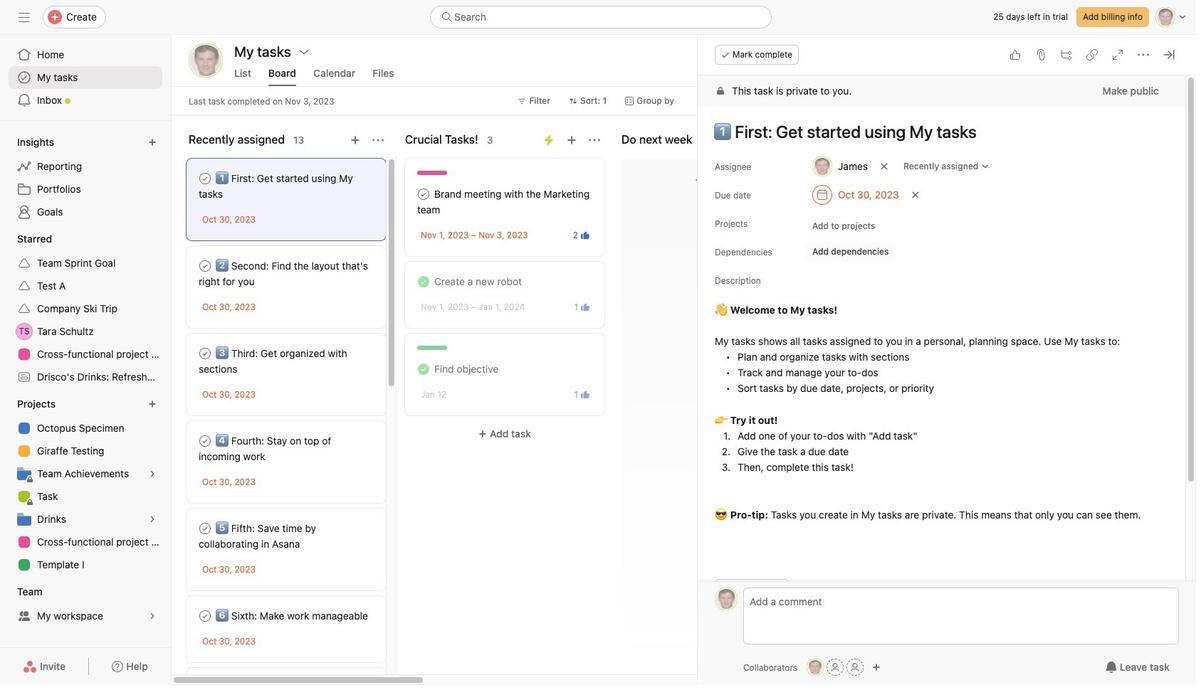 Task type: describe. For each thing, give the bounding box(es) containing it.
remove assignee image
[[880, 162, 889, 171]]

0 vertical spatial mark complete checkbox
[[415, 186, 432, 203]]

1 vertical spatial mark complete checkbox
[[197, 258, 214, 275]]

new project or portfolio image
[[148, 400, 157, 409]]

add or remove collaborators image
[[872, 664, 881, 672]]

1 1 like. you liked this task image from the top
[[581, 303, 590, 312]]

starred element
[[0, 226, 171, 392]]

new insights image
[[148, 138, 157, 147]]

2 1 like. you liked this task image from the top
[[581, 391, 590, 399]]

2 mark complete checkbox from the top
[[197, 433, 214, 450]]

2 mark complete image from the top
[[197, 433, 214, 450]]

hide sidebar image
[[19, 11, 30, 23]]

teams element
[[0, 580, 171, 631]]

global element
[[0, 35, 171, 120]]

Task Name text field
[[705, 115, 1168, 148]]

main content inside '1️⃣ first: get started using my tasks' dialog
[[698, 75, 1185, 686]]

see details, drinks image
[[148, 515, 157, 524]]

1️⃣ first: get started using my tasks dialog
[[698, 35, 1196, 686]]

2 vertical spatial mark complete checkbox
[[197, 345, 214, 362]]

1 mark complete image from the top
[[197, 170, 214, 187]]

insights element
[[0, 130, 171, 226]]

close details image
[[1163, 49, 1175, 61]]

attachments: add a file to this task, 1️⃣ first: get started using my tasks image
[[1035, 49, 1047, 61]]



Task type: vqa. For each thing, say whether or not it's contained in the screenshot.
conversation name for Status update - Nov 2 CELL
no



Task type: locate. For each thing, give the bounding box(es) containing it.
Mark complete checkbox
[[415, 186, 432, 203], [197, 258, 214, 275], [197, 345, 214, 362]]

1 like. you liked this task image
[[581, 303, 590, 312], [581, 391, 590, 399]]

more section actions image
[[372, 135, 384, 146]]

copy task link image
[[1087, 49, 1098, 61]]

4 mark complete checkbox from the top
[[197, 608, 214, 625]]

2 add task image from the left
[[566, 135, 577, 146]]

2 likes. you liked this task image
[[581, 231, 590, 240]]

projects element
[[0, 392, 171, 580]]

Completed checkbox
[[415, 361, 432, 378]]

0 likes. click to like this task image
[[1010, 49, 1021, 61]]

clear due date image
[[911, 191, 920, 199]]

main content
[[698, 75, 1185, 686]]

add task image right rules for crucial tasks! icon
[[566, 135, 577, 146]]

completed image for completed option at the left bottom of the page
[[415, 361, 432, 378]]

see details, my workspace image
[[148, 612, 157, 621]]

1 vertical spatial mark complete image
[[197, 433, 214, 450]]

1 add task image from the left
[[350, 135, 361, 146]]

mark complete image
[[415, 186, 432, 203], [197, 258, 214, 275], [197, 345, 214, 362], [197, 520, 214, 538], [197, 608, 214, 625]]

more actions for this task image
[[1138, 49, 1149, 61]]

Mark complete checkbox
[[197, 170, 214, 187], [197, 433, 214, 450], [197, 520, 214, 538], [197, 608, 214, 625]]

mark complete image
[[197, 170, 214, 187], [197, 433, 214, 450]]

add subtask image
[[1061, 49, 1072, 61]]

3 mark complete checkbox from the top
[[197, 520, 214, 538]]

completed image for completed checkbox
[[415, 273, 432, 290]]

Completed checkbox
[[415, 273, 432, 290]]

0 vertical spatial mark complete image
[[197, 170, 214, 187]]

more section actions image
[[589, 135, 600, 146]]

1 mark complete checkbox from the top
[[197, 170, 214, 187]]

add task image left more section actions image
[[350, 135, 361, 146]]

0 vertical spatial completed image
[[415, 273, 432, 290]]

0 vertical spatial 1 like. you liked this task image
[[581, 303, 590, 312]]

1 vertical spatial completed image
[[415, 361, 432, 378]]

1 vertical spatial 1 like. you liked this task image
[[581, 391, 590, 399]]

list box
[[430, 6, 772, 28]]

1 horizontal spatial add task image
[[566, 135, 577, 146]]

completed image
[[415, 273, 432, 290], [415, 361, 432, 378]]

add task image
[[350, 135, 361, 146], [566, 135, 577, 146]]

0 horizontal spatial add task image
[[350, 135, 361, 146]]

description document
[[699, 301, 1168, 523]]

full screen image
[[1112, 49, 1124, 61]]

rules for crucial tasks! image
[[543, 135, 555, 146]]

show options image
[[298, 46, 310, 58]]

1 completed image from the top
[[415, 273, 432, 290]]

2 completed image from the top
[[415, 361, 432, 378]]

see details, team achievements image
[[148, 470, 157, 478]]



